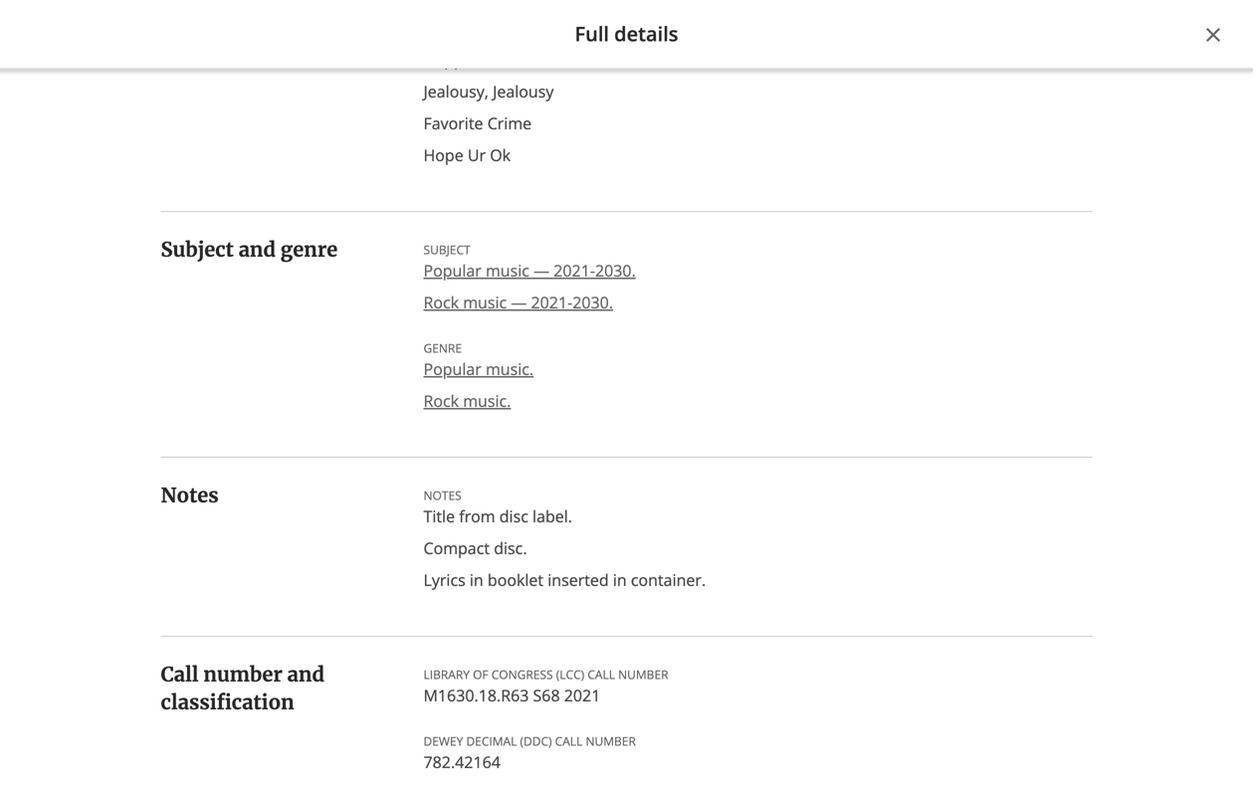 Task type: vqa. For each thing, say whether or not it's contained in the screenshot.
The An
yes



Task type: locate. For each thing, give the bounding box(es) containing it.
0 horizontal spatial full details
[[343, 332, 426, 354]]

music down popular music — 2021-2030. link
[[463, 292, 507, 313]]

details inside dialog
[[614, 20, 678, 47]]

details
[[614, 20, 678, 47], [375, 332, 426, 354]]

call right (ddc)
[[555, 733, 583, 749]]

1 popular from the top
[[424, 260, 482, 281]]

from
[[459, 506, 495, 527]]

besides
[[507, 717, 564, 738]]

the left the global
[[721, 181, 745, 202]]

1 vertical spatial music
[[463, 292, 507, 313]]

title?
[[599, 484, 637, 505]]

favorite
[[424, 112, 483, 134]]

1 horizontal spatial notes
[[424, 487, 462, 504]]

subject
[[161, 237, 234, 262], [424, 241, 470, 258]]

number down heartbreak,
[[586, 733, 636, 749]]

2030. inside 'link'
[[573, 292, 613, 313]]

1 vertical spatial rock
[[424, 390, 459, 412]]

music. for popular music.
[[486, 358, 534, 380]]

media summary
[[343, 146, 505, 171]]

number up classification
[[203, 662, 282, 687]]

music. down "popular music." link
[[463, 390, 511, 412]]

2021- for rock music — 2021-2030.
[[531, 292, 573, 313]]

1 vertical spatial the
[[568, 717, 593, 738]]

compact
[[424, 537, 490, 559]]

add comment button
[[367, 514, 985, 570]]

2021
[[564, 685, 601, 706]]

add
[[388, 530, 418, 552]]

it
[[663, 693, 672, 714]]

this
[[529, 669, 559, 690]]

title
[[424, 506, 455, 527]]

0 vertical spatial 2021-
[[554, 260, 595, 281]]

in
[[470, 569, 484, 591], [613, 569, 627, 591]]

olivia rodrigo releases her debut album, featuring the global smash drivers license and her current hit, deja vu.
[[343, 181, 996, 226]]

:
[[657, 296, 661, 318]]

summary
[[410, 146, 505, 171]]

popular down genre
[[424, 358, 482, 380]]

1 vertical spatial full details
[[343, 332, 426, 354]]

and inside call number and classification
[[287, 662, 324, 687]]

1 vertical spatial call
[[555, 733, 583, 749]]

her down olivia
[[343, 205, 368, 226]]

1 horizontal spatial is
[[837, 669, 848, 690]]

music inside popular music — 2021-2030. link
[[486, 260, 529, 281]]

— up monica,
[[534, 260, 550, 281]]

— inside rock music — 2021-2030. 'link'
[[511, 292, 527, 313]]

fantastic.
[[852, 669, 920, 690]]

music inside rock music — 2021-2030. 'link'
[[463, 292, 507, 313]]

0 vertical spatial the
[[721, 181, 745, 202]]

0 vertical spatial a
[[579, 669, 587, 690]]

1 rock from the top
[[424, 292, 459, 313]]

and
[[967, 181, 996, 202], [238, 237, 276, 262], [287, 662, 324, 687], [507, 693, 536, 714], [630, 693, 659, 714]]

notes for notes
[[161, 483, 219, 508]]

0 vertical spatial 2030.
[[595, 260, 636, 281]]

call up 2021
[[588, 666, 615, 683]]

0 horizontal spatial call
[[555, 733, 583, 749]]

such an excellent debut! this is a no-skip album; every single song is fantastic. it blends coming-of-age and heartbreak, and it cements itself as a quintessential teenage angst album. besides the songs that got heavy airplay ("deja vu"…
[[343, 669, 934, 738]]

full inside dialog
[[575, 20, 609, 47]]

and left such
[[287, 662, 324, 687]]

1 in from the left
[[470, 569, 484, 591]]

— inside popular music — 2021-2030. link
[[534, 260, 550, 281]]

rodrigo
[[389, 181, 446, 202]]

1 vertical spatial 2030.
[[573, 292, 613, 313]]

and left it
[[630, 693, 659, 714]]

0 vertical spatial details
[[614, 20, 678, 47]]

0 vertical spatial popular
[[424, 260, 482, 281]]

— for rock
[[511, 292, 527, 313]]

rock inside 'link'
[[424, 292, 459, 313]]

the down heartbreak,
[[568, 717, 593, 738]]

0 horizontal spatial —
[[511, 292, 527, 313]]

1 vertical spatial —
[[511, 292, 527, 313]]

album,
[[594, 181, 645, 202]]

0 vertical spatial music.
[[486, 358, 534, 380]]

congress
[[491, 666, 553, 683]]

2021- down popular music — 2021-2030. link
[[531, 292, 573, 313]]

2021-
[[554, 260, 595, 281], [531, 292, 573, 313]]

full details dialog
[[0, 0, 1253, 788]]

℗2021
[[842, 296, 890, 318]]

number up it
[[618, 666, 668, 683]]

is right this
[[563, 669, 574, 690]]

1 vertical spatial 2021-
[[531, 292, 573, 313]]

of-
[[457, 693, 477, 714]]

1 is from the left
[[563, 669, 574, 690]]

m1630.18.r63
[[424, 685, 529, 706]]

0 horizontal spatial is
[[563, 669, 574, 690]]

1 horizontal spatial full details
[[575, 20, 678, 47]]

2030. for rock music — 2021-2030.
[[573, 292, 613, 313]]

svg chevron right image
[[424, 335, 443, 354]]

[2021],
[[787, 296, 838, 318]]

in right inserted
[[613, 569, 627, 591]]

debut
[[545, 181, 589, 202]]

0 vertical spatial music
[[486, 260, 529, 281]]

ur
[[468, 144, 486, 166]]

and right 'license'
[[967, 181, 996, 202]]

0 vertical spatial full details
[[575, 20, 678, 47]]

notes
[[161, 483, 219, 508], [424, 487, 462, 504]]

0 vertical spatial her
[[516, 181, 541, 202]]

rock down "popular music." link
[[424, 390, 459, 412]]

angst
[[407, 717, 448, 738]]

and up besides
[[507, 693, 536, 714]]

0 vertical spatial call
[[588, 666, 615, 683]]

cements
[[677, 693, 740, 714]]

2030. right monica,
[[573, 292, 613, 313]]

rock for rock music.
[[424, 390, 459, 412]]

subject and genre
[[161, 237, 338, 262]]

call inside 'dewey decimal (ddc) call number 782.42164'
[[555, 733, 583, 749]]

1 vertical spatial her
[[343, 205, 368, 226]]

1 horizontal spatial details
[[614, 20, 678, 47]]

1 horizontal spatial in
[[613, 569, 627, 591]]

the inside olivia rodrigo releases her debut album, featuring the global smash drivers license and her current hit, deja vu.
[[721, 181, 745, 202]]

0 vertical spatial full
[[575, 20, 609, 47]]

1 vertical spatial a
[[804, 693, 813, 714]]

lyrics
[[424, 569, 466, 591]]

popular
[[424, 260, 482, 281], [424, 358, 482, 380]]

a left no-
[[579, 669, 587, 690]]

2030. up california]
[[595, 260, 636, 281]]

0 horizontal spatial her
[[343, 205, 368, 226]]

popular music — 2021-2030.
[[424, 260, 636, 281]]

is right the song
[[837, 669, 848, 690]]

classification
[[161, 690, 294, 715]]

popular music. link
[[424, 357, 534, 381]]

full details inside dialog
[[575, 20, 678, 47]]

1 horizontal spatial —
[[534, 260, 550, 281]]

— for popular
[[534, 260, 550, 281]]

music. for rock music.
[[463, 390, 511, 412]]

music up rock music — 2021-2030. at the top
[[486, 260, 529, 281]]

0 vertical spatial —
[[534, 260, 550, 281]]

rock up svg chevron right icon
[[424, 292, 459, 313]]

popular music.
[[424, 358, 534, 380]]

her up the vu.
[[516, 181, 541, 202]]

of
[[473, 666, 488, 683]]

popular up [santa
[[424, 260, 482, 281]]

—
[[534, 260, 550, 281], [511, 292, 527, 313]]

full
[[575, 20, 609, 47], [343, 332, 371, 354]]

music
[[486, 260, 529, 281], [463, 292, 507, 313]]

it
[[924, 669, 934, 690]]

as
[[784, 693, 800, 714]]

number inside 'dewey decimal (ddc) call number 782.42164'
[[586, 733, 636, 749]]

releases
[[451, 181, 512, 202]]

heartbreak,
[[540, 693, 626, 714]]

is
[[563, 669, 574, 690], [837, 669, 848, 690]]

— right [santa
[[511, 292, 527, 313]]

heavy
[[706, 717, 750, 738]]

music. up rock music.
[[486, 358, 534, 380]]

a right as
[[804, 693, 813, 714]]

2021- inside 'link'
[[531, 292, 573, 313]]

0 vertical spatial rock
[[424, 292, 459, 313]]

0 horizontal spatial in
[[470, 569, 484, 591]]

rock
[[424, 292, 459, 313], [424, 390, 459, 412]]

0 horizontal spatial the
[[568, 717, 593, 738]]

0 horizontal spatial full
[[343, 332, 371, 354]]

1 horizontal spatial the
[[721, 181, 745, 202]]

1 vertical spatial music.
[[463, 390, 511, 412]]

license
[[908, 181, 963, 202]]

full details
[[575, 20, 678, 47], [343, 332, 426, 354]]

1 horizontal spatial call
[[588, 666, 615, 683]]

[santa
[[463, 296, 510, 318]]

1 horizontal spatial subject
[[424, 241, 470, 258]]

2021- up monica,
[[554, 260, 595, 281]]

0 horizontal spatial subject
[[161, 237, 234, 262]]

2030.
[[595, 260, 636, 281], [573, 292, 613, 313]]

in down compact disc.
[[470, 569, 484, 591]]

deja
[[459, 205, 493, 226]]

0 horizontal spatial details
[[375, 332, 426, 354]]

1 horizontal spatial a
[[804, 693, 813, 714]]

vu"…
[[855, 717, 891, 738]]

library of congress (lcc) call number m1630.18.r63 s68 2021
[[424, 666, 668, 706]]

comment
[[422, 530, 493, 552]]

2 rock from the top
[[424, 390, 459, 412]]

call inside library of congress (lcc) call number m1630.18.r63 s68 2021
[[588, 666, 615, 683]]

2 popular from the top
[[424, 358, 482, 380]]

her
[[516, 181, 541, 202], [343, 205, 368, 226]]

jealousy, jealousy
[[424, 81, 554, 102]]

1 horizontal spatial full
[[575, 20, 609, 47]]

container.
[[631, 569, 706, 591]]

decimal
[[466, 733, 517, 749]]

1 vertical spatial popular
[[424, 358, 482, 380]]

0 horizontal spatial notes
[[161, 483, 219, 508]]



Task type: describe. For each thing, give the bounding box(es) containing it.
and inside olivia rodrigo releases her debut album, featuring the global smash drivers license and her current hit, deja vu.
[[967, 181, 996, 202]]

popular music — 2021-2030. link
[[424, 259, 636, 283]]

drivers
[[851, 181, 904, 202]]

skip
[[616, 669, 646, 690]]

quintessential
[[817, 693, 922, 714]]

svg close image
[[1201, 23, 1225, 47]]

excellent
[[406, 669, 472, 690]]

2 is from the left
[[837, 669, 848, 690]]

jealousy
[[493, 81, 554, 102]]

album.
[[452, 717, 503, 738]]

(lcc)
[[556, 666, 585, 683]]

subject for subject
[[424, 241, 470, 258]]

2021- for popular music — 2021-2030.
[[554, 260, 595, 281]]

that
[[644, 717, 674, 738]]

rock music.
[[424, 390, 511, 412]]

did
[[412, 484, 436, 505]]

popular for music
[[424, 260, 482, 281]]

such
[[343, 669, 379, 690]]

title from disc label.
[[424, 506, 572, 527]]

olivia
[[343, 181, 384, 202]]

current
[[373, 205, 427, 226]]

the inside the such an excellent debut! this is a no-skip album; every single song is fantastic. it blends coming-of-age and heartbreak, and it cements itself as a quintessential teenage angst album. besides the songs that got heavy airplay ("deja vu"…
[[568, 717, 593, 738]]

[santa monica, california] : geffen records, [2021], ℗2021
[[463, 296, 890, 318]]

0 horizontal spatial a
[[579, 669, 587, 690]]

add comment
[[388, 530, 493, 552]]

this
[[566, 484, 595, 505]]

happier
[[424, 49, 483, 70]]

booklet
[[488, 569, 544, 591]]

1 vertical spatial details
[[375, 332, 426, 354]]

music for popular
[[486, 260, 529, 281]]

inserted
[[548, 569, 609, 591]]

album;
[[650, 669, 701, 690]]

what
[[367, 484, 408, 505]]

hope ur ok
[[424, 144, 511, 166]]

coming-
[[397, 693, 457, 714]]

music for rock
[[463, 292, 507, 313]]

itself
[[744, 693, 780, 714]]

ok
[[490, 144, 511, 166]]

geffen
[[665, 296, 715, 318]]

jealousy,
[[424, 81, 489, 102]]

debut!
[[476, 669, 524, 690]]

popular for music.
[[424, 358, 482, 380]]

number inside call number and classification
[[203, 662, 282, 687]]

hope
[[424, 144, 464, 166]]

every
[[705, 669, 746, 690]]

1 horizontal spatial her
[[516, 181, 541, 202]]

global
[[749, 181, 794, 202]]

genre
[[424, 340, 462, 356]]

think
[[473, 484, 513, 505]]

songs
[[597, 717, 640, 738]]

favorite crime
[[424, 112, 532, 134]]

disc
[[499, 506, 528, 527]]

dewey decimal (ddc) call number 782.42164
[[424, 733, 636, 773]]

crime
[[487, 112, 532, 134]]

lyrics in booklet inserted in container.
[[424, 569, 706, 591]]

got
[[678, 717, 702, 738]]

you
[[440, 484, 469, 505]]

rock for rock music — 2021-2030.
[[424, 292, 459, 313]]

and left genre
[[238, 237, 276, 262]]

rock music — 2021-2030.
[[424, 292, 613, 313]]

song
[[797, 669, 833, 690]]

2 in from the left
[[613, 569, 627, 591]]

blends
[[343, 693, 393, 714]]

compact disc.
[[424, 537, 527, 559]]

call
[[161, 662, 199, 687]]

hit,
[[431, 205, 455, 226]]

rock music. link
[[424, 389, 511, 413]]

subject for subject and genre
[[161, 237, 234, 262]]

("deja
[[808, 717, 851, 738]]

what did you think about this title?
[[367, 484, 637, 505]]

library
[[424, 666, 470, 683]]

s68
[[533, 685, 560, 706]]

teenage
[[343, 717, 403, 738]]

dewey
[[424, 733, 463, 749]]

vu.
[[497, 205, 520, 226]]

single
[[750, 669, 793, 690]]

number inside library of congress (lcc) call number m1630.18.r63 s68 2021
[[618, 666, 668, 683]]

notes for title from disc label.
[[424, 487, 462, 504]]

rock music — 2021-2030. link
[[424, 291, 613, 314]]

call number and classification
[[161, 662, 324, 715]]

1 vertical spatial full
[[343, 332, 371, 354]]

smash
[[798, 181, 847, 202]]

2030. for popular music — 2021-2030.
[[595, 260, 636, 281]]

full details link
[[343, 332, 443, 354]]

about
[[517, 484, 562, 505]]

california]
[[576, 296, 652, 318]]

featuring
[[649, 181, 716, 202]]

disc.
[[494, 537, 527, 559]]



